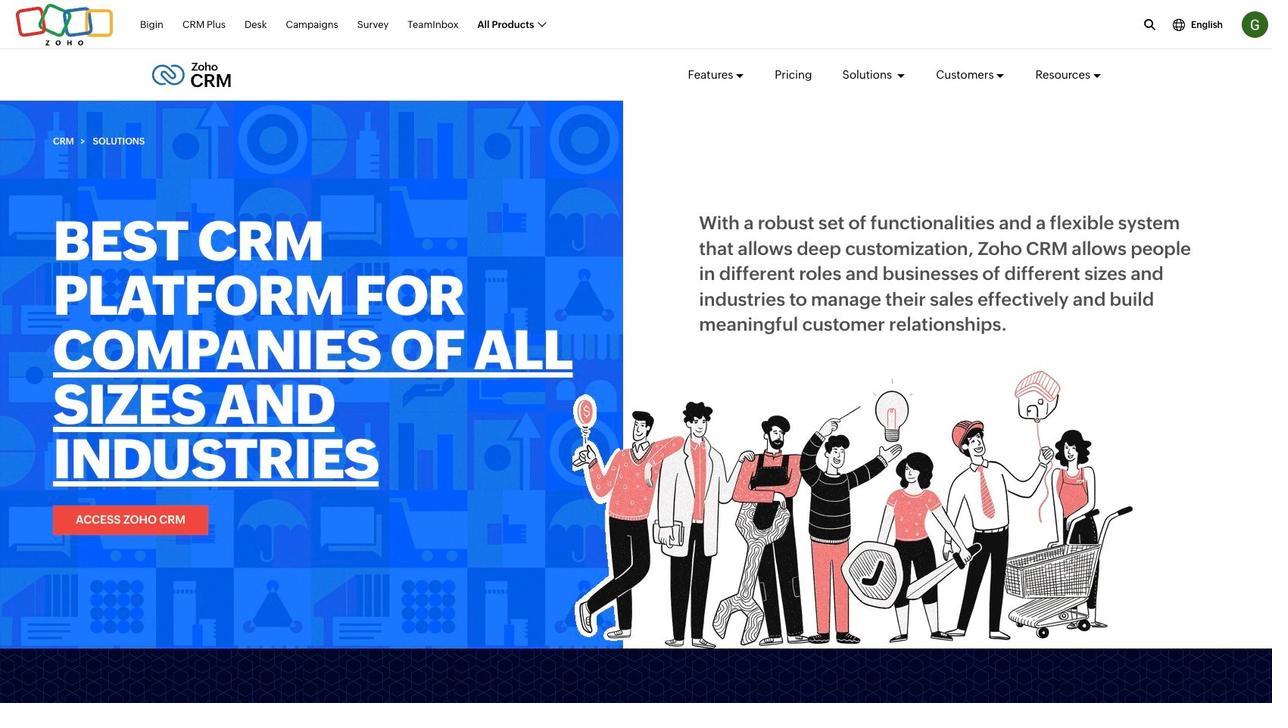 Task type: vqa. For each thing, say whether or not it's contained in the screenshot.
Zoho crm Logo
yes



Task type: locate. For each thing, give the bounding box(es) containing it.
zoho crm logo image
[[152, 58, 232, 92]]

zoho crm vertical solutions image
[[573, 371, 1134, 649]]

gary orlando image
[[1243, 11, 1269, 38]]



